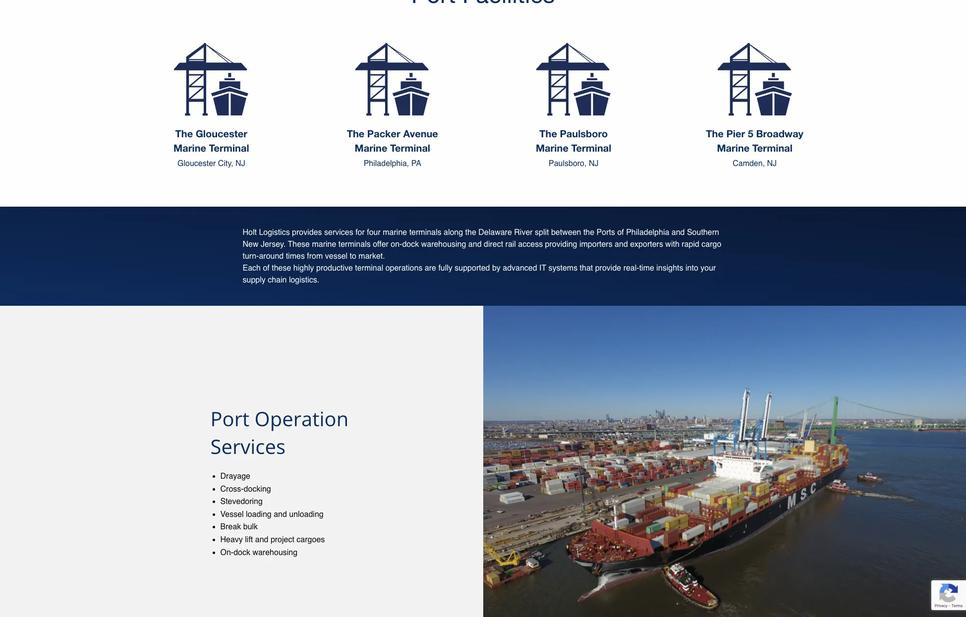 Task type: describe. For each thing, give the bounding box(es) containing it.
providing
[[545, 240, 577, 249]]

these
[[272, 264, 291, 273]]

philadelphia
[[626, 228, 670, 237]]

split
[[535, 228, 549, 237]]

port facilities at philadelphia, pa image
[[355, 42, 430, 117]]

paulsboro
[[560, 127, 608, 139]]

heavy
[[220, 536, 243, 544]]

terminal
[[355, 264, 383, 273]]

port operation services
[[211, 405, 349, 460]]

fully
[[439, 264, 453, 273]]

importers
[[580, 240, 613, 249]]

pier
[[727, 127, 745, 139]]

on-
[[220, 548, 234, 557]]

your
[[701, 264, 716, 273]]

the for the gloucester
[[175, 127, 193, 139]]

logistics
[[259, 228, 290, 237]]

delaware
[[479, 228, 512, 237]]

along
[[444, 228, 463, 237]]

and left direct
[[469, 240, 482, 249]]

direct
[[484, 240, 503, 249]]

four
[[367, 228, 381, 237]]

bulk
[[243, 523, 258, 532]]

terminal inside the gloucester marine terminal
[[209, 142, 249, 154]]

with
[[666, 240, 680, 249]]

0 horizontal spatial terminals
[[339, 240, 371, 249]]

operation
[[255, 405, 349, 432]]

these
[[288, 240, 310, 249]]

the packer avenue marine terminal
[[347, 127, 438, 154]]

the pier 5 broadway marine terminal
[[706, 127, 804, 154]]

new
[[243, 240, 259, 249]]

each
[[243, 264, 261, 273]]

break
[[220, 523, 241, 532]]

rapid
[[682, 240, 700, 249]]

cargo
[[702, 240, 722, 249]]

into
[[686, 264, 699, 273]]

systems
[[549, 264, 578, 273]]

avenue
[[403, 127, 438, 139]]

port facilities at gloucester city, nj image
[[174, 42, 249, 117]]

the paulsboro marine terminal
[[536, 127, 612, 154]]

from
[[307, 252, 323, 261]]

are
[[425, 264, 436, 273]]

on-
[[391, 240, 402, 249]]

1 vertical spatial marine
[[312, 240, 336, 249]]

broadway
[[756, 127, 804, 139]]

river
[[514, 228, 533, 237]]

to
[[350, 252, 356, 261]]

terminal inside the packer avenue marine terminal
[[390, 142, 430, 154]]

dock inside drayage cross-docking stevedoring vessel loading and unloading break bulk heavy lift and project cargoes on-dock warehousing
[[234, 548, 250, 557]]

city,
[[218, 159, 233, 168]]

pa
[[411, 159, 421, 168]]

ports
[[597, 228, 615, 237]]

times
[[286, 252, 305, 261]]

services
[[324, 228, 353, 237]]

logistics.
[[289, 276, 319, 285]]

productive
[[316, 264, 353, 273]]

highly
[[293, 264, 314, 273]]

offer
[[373, 240, 389, 249]]

cross-
[[220, 485, 244, 494]]

camden,
[[733, 159, 765, 168]]

marine inside the packer avenue marine terminal
[[355, 142, 387, 154]]

warehousing inside drayage cross-docking stevedoring vessel loading and unloading break bulk heavy lift and project cargoes on-dock warehousing
[[253, 548, 298, 557]]

vessel
[[220, 510, 244, 519]]

turn-
[[243, 252, 259, 261]]

and right the lift on the bottom of page
[[255, 536, 268, 544]]

port facilities at paulsboro, nj image
[[537, 42, 611, 117]]

marine inside the paulsboro marine terminal
[[536, 142, 569, 154]]

paulsboro, nj
[[549, 159, 599, 168]]

around
[[259, 252, 284, 261]]

advanced
[[503, 264, 537, 273]]

cargoes
[[297, 536, 325, 544]]

real-
[[624, 264, 640, 273]]

loading
[[246, 510, 272, 519]]

vessel
[[325, 252, 348, 261]]

exporters
[[630, 240, 663, 249]]

0 vertical spatial marine
[[383, 228, 407, 237]]

marine inside the gloucester marine terminal
[[174, 142, 206, 154]]

0 horizontal spatial of
[[263, 264, 270, 273]]



Task type: vqa. For each thing, say whether or not it's contained in the screenshot.
Cross-
yes



Task type: locate. For each thing, give the bounding box(es) containing it.
nj for the paulsboro marine terminal
[[589, 159, 599, 168]]

jersey.
[[261, 240, 286, 249]]

drayage cross-docking stevedoring vessel loading and unloading break bulk heavy lift and project cargoes on-dock warehousing
[[220, 472, 325, 557]]

of down around
[[263, 264, 270, 273]]

nj right camden,
[[767, 159, 777, 168]]

marine inside 'the pier 5 broadway marine terminal'
[[717, 142, 750, 154]]

nj for the pier 5 broadway marine terminal
[[767, 159, 777, 168]]

the inside the gloucester marine terminal
[[175, 127, 193, 139]]

insights
[[657, 264, 684, 273]]

packer
[[367, 127, 401, 139]]

1 horizontal spatial terminals
[[409, 228, 442, 237]]

that
[[580, 264, 593, 273]]

and
[[672, 228, 685, 237], [469, 240, 482, 249], [615, 240, 628, 249], [274, 510, 287, 519], [255, 536, 268, 544]]

and right loading
[[274, 510, 287, 519]]

3 marine from the left
[[536, 142, 569, 154]]

rail
[[506, 240, 516, 249]]

1 the from the left
[[175, 127, 193, 139]]

marine up paulsboro,
[[536, 142, 569, 154]]

gloucester up city,
[[196, 127, 247, 139]]

the inside the packer avenue marine terminal
[[347, 127, 365, 139]]

dock inside holt logistics provides services for four marine terminals along the delaware river split between the ports of philadelphia and southern new jersey. these marine terminals offer on-dock warehousing and direct rail access providing importers and exporters with rapid cargo turn-around times from vessel to market. each of these highly productive terminal operations are fully supported by advanced it systems that provide real-time insights into your supply chain logistics.
[[402, 240, 419, 249]]

holt
[[243, 228, 257, 237]]

docking
[[244, 485, 271, 494]]

access
[[518, 240, 543, 249]]

0 horizontal spatial warehousing
[[253, 548, 298, 557]]

marine up gloucester city, nj
[[174, 142, 206, 154]]

1 terminal from the left
[[209, 142, 249, 154]]

gloucester down the gloucester marine terminal in the left of the page
[[178, 159, 216, 168]]

lift
[[245, 536, 253, 544]]

1 the from the left
[[465, 228, 476, 237]]

between
[[551, 228, 581, 237]]

0 vertical spatial of
[[618, 228, 624, 237]]

2 nj from the left
[[589, 159, 599, 168]]

philadelphia, pa
[[364, 159, 421, 168]]

the up importers
[[584, 228, 595, 237]]

drayage
[[220, 472, 250, 481]]

1 vertical spatial gloucester
[[178, 159, 216, 168]]

terminals left along
[[409, 228, 442, 237]]

of
[[618, 228, 624, 237], [263, 264, 270, 273]]

2 horizontal spatial nj
[[767, 159, 777, 168]]

warehousing
[[421, 240, 466, 249], [253, 548, 298, 557]]

3 nj from the left
[[767, 159, 777, 168]]

the left paulsboro
[[540, 127, 557, 139]]

marine down packer
[[355, 142, 387, 154]]

0 vertical spatial terminals
[[409, 228, 442, 237]]

project
[[271, 536, 295, 544]]

marine
[[174, 142, 206, 154], [355, 142, 387, 154], [536, 142, 569, 154], [717, 142, 750, 154]]

dock down the lift on the bottom of page
[[234, 548, 250, 557]]

the left the pier at the top right
[[706, 127, 724, 139]]

terminal up city,
[[209, 142, 249, 154]]

1 horizontal spatial of
[[618, 228, 624, 237]]

1 horizontal spatial the
[[584, 228, 595, 237]]

by
[[492, 264, 501, 273]]

and up with
[[672, 228, 685, 237]]

the inside 'the pier 5 broadway marine terminal'
[[706, 127, 724, 139]]

0 horizontal spatial marine
[[312, 240, 336, 249]]

the for the pier 5 broadway
[[706, 127, 724, 139]]

1 nj from the left
[[236, 159, 245, 168]]

provide
[[595, 264, 621, 273]]

nj right city,
[[236, 159, 245, 168]]

2 the from the left
[[347, 127, 365, 139]]

it
[[540, 264, 547, 273]]

terminal up pa at the left of page
[[390, 142, 430, 154]]

terminals
[[409, 228, 442, 237], [339, 240, 371, 249]]

warehousing inside holt logistics provides services for four marine terminals along the delaware river split between the ports of philadelphia and southern new jersey. these marine terminals offer on-dock warehousing and direct rail access providing importers and exporters with rapid cargo turn-around times from vessel to market. each of these highly productive terminal operations are fully supported by advanced it systems that provide real-time insights into your supply chain logistics.
[[421, 240, 466, 249]]

the
[[175, 127, 193, 139], [347, 127, 365, 139], [540, 127, 557, 139], [706, 127, 724, 139]]

operations
[[386, 264, 423, 273]]

1 vertical spatial dock
[[234, 548, 250, 557]]

the inside the paulsboro marine terminal
[[540, 127, 557, 139]]

marine
[[383, 228, 407, 237], [312, 240, 336, 249]]

gloucester city, nj
[[178, 159, 245, 168]]

2 the from the left
[[584, 228, 595, 237]]

1 marine from the left
[[174, 142, 206, 154]]

1 horizontal spatial warehousing
[[421, 240, 466, 249]]

dock
[[402, 240, 419, 249], [234, 548, 250, 557]]

terminal inside 'the pier 5 broadway marine terminal'
[[753, 142, 793, 154]]

provides
[[292, 228, 322, 237]]

the left packer
[[347, 127, 365, 139]]

1 vertical spatial warehousing
[[253, 548, 298, 557]]

chain
[[268, 276, 287, 285]]

terminal
[[209, 142, 249, 154], [390, 142, 430, 154], [571, 142, 612, 154], [753, 142, 793, 154]]

1 horizontal spatial dock
[[402, 240, 419, 249]]

3 terminal from the left
[[571, 142, 612, 154]]

the for the paulsboro
[[540, 127, 557, 139]]

4 terminal from the left
[[753, 142, 793, 154]]

2 terminal from the left
[[390, 142, 430, 154]]

0 horizontal spatial the
[[465, 228, 476, 237]]

1 horizontal spatial marine
[[383, 228, 407, 237]]

terminal down paulsboro
[[571, 142, 612, 154]]

warehousing down project
[[253, 548, 298, 557]]

1 vertical spatial terminals
[[339, 240, 371, 249]]

0 horizontal spatial nj
[[236, 159, 245, 168]]

0 vertical spatial gloucester
[[196, 127, 247, 139]]

time
[[640, 264, 654, 273]]

camden, nj
[[733, 159, 777, 168]]

terminal inside the paulsboro marine terminal
[[571, 142, 612, 154]]

the for the packer avenue
[[347, 127, 365, 139]]

nj right paulsboro,
[[589, 159, 599, 168]]

5
[[748, 127, 754, 139]]

0 vertical spatial warehousing
[[421, 240, 466, 249]]

3 the from the left
[[540, 127, 557, 139]]

for
[[356, 228, 365, 237]]

dock up operations
[[402, 240, 419, 249]]

port facilities at camden, nj image
[[718, 42, 792, 117]]

holt logistics provides services for four marine terminals along the delaware river split between the ports of philadelphia and southern new jersey. these marine terminals offer on-dock warehousing and direct rail access providing importers and exporters with rapid cargo turn-around times from vessel to market. each of these highly productive terminal operations are fully supported by advanced it systems that provide real-time insights into your supply chain logistics.
[[243, 228, 722, 285]]

2 marine from the left
[[355, 142, 387, 154]]

services
[[211, 433, 286, 460]]

warehousing down along
[[421, 240, 466, 249]]

gloucester inside the gloucester marine terminal
[[196, 127, 247, 139]]

port
[[211, 405, 250, 432]]

1 horizontal spatial nj
[[589, 159, 599, 168]]

terminals up "to"
[[339, 240, 371, 249]]

4 marine from the left
[[717, 142, 750, 154]]

of right ports
[[618, 228, 624, 237]]

terminal down broadway
[[753, 142, 793, 154]]

nj
[[236, 159, 245, 168], [589, 159, 599, 168], [767, 159, 777, 168]]

0 vertical spatial dock
[[402, 240, 419, 249]]

1 vertical spatial of
[[263, 264, 270, 273]]

paulsboro,
[[549, 159, 587, 168]]

and down ports
[[615, 240, 628, 249]]

marine up on-
[[383, 228, 407, 237]]

4 the from the left
[[706, 127, 724, 139]]

gloucester
[[196, 127, 247, 139], [178, 159, 216, 168]]

supported
[[455, 264, 490, 273]]

stevedoring
[[220, 497, 263, 506]]

0 horizontal spatial dock
[[234, 548, 250, 557]]

the
[[465, 228, 476, 237], [584, 228, 595, 237]]

southern
[[687, 228, 719, 237]]

the gloucester marine terminal
[[174, 127, 249, 154]]

market.
[[359, 252, 385, 261]]

the right along
[[465, 228, 476, 237]]

marine up from
[[312, 240, 336, 249]]

marine down the pier at the top right
[[717, 142, 750, 154]]

the up gloucester city, nj
[[175, 127, 193, 139]]

supply
[[243, 276, 266, 285]]

unloading
[[289, 510, 324, 519]]

philadelphia,
[[364, 159, 409, 168]]



